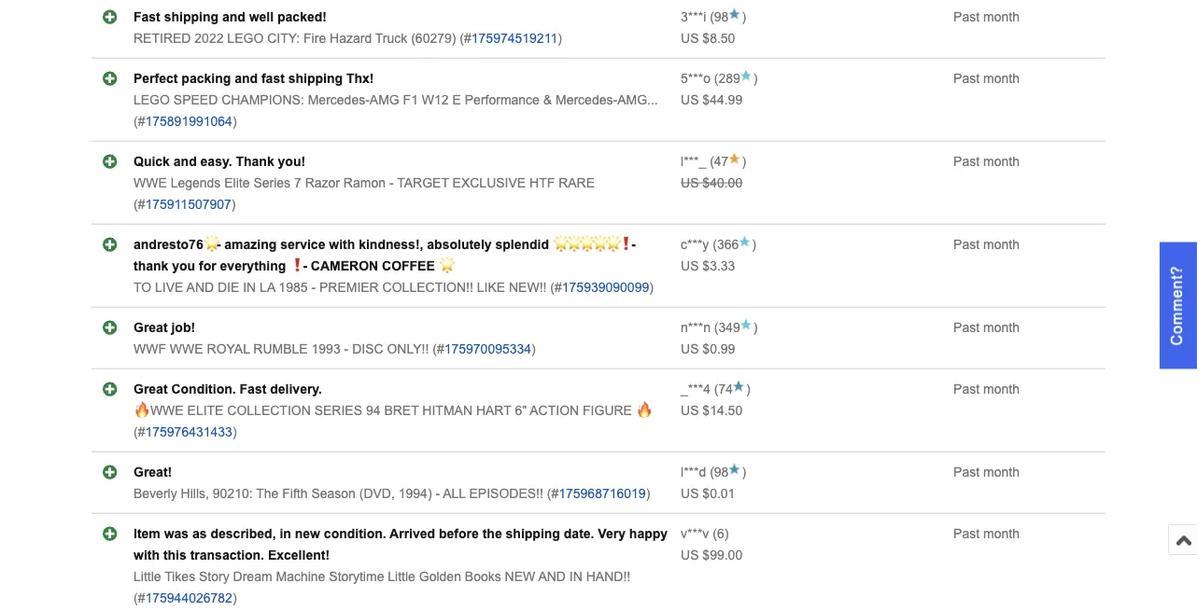 Task type: locate. For each thing, give the bounding box(es) containing it.
past month for us $0.99
[[953, 320, 1020, 335]]

$99.00
[[703, 548, 742, 563]]

6 us from the top
[[681, 404, 699, 418]]

splendid
[[495, 237, 549, 252]]

$8.50
[[703, 31, 735, 45]]

month for $8.50
[[983, 10, 1020, 24]]

🔥
[[134, 404, 147, 418], [636, 404, 649, 418]]

7 feedback left by buyer. element from the top
[[681, 465, 706, 480]]

lego inside lego speed champions: mercedes-amg f1 w12 e performance & mercedes-amg... (#
[[134, 93, 170, 107]]

(# inside lego speed champions: mercedes-amg f1 w12 e performance & mercedes-amg... (#
[[134, 114, 145, 129]]

mercedes- right & on the left top of the page
[[556, 93, 617, 107]]

( 98 up the $0.01
[[706, 465, 729, 480]]

feedback left by buyer. element up us $14.50
[[681, 382, 711, 397]]

f1
[[403, 93, 418, 107]]

past
[[953, 10, 980, 24], [953, 71, 980, 86], [953, 154, 980, 169], [953, 237, 980, 252], [953, 320, 980, 335], [953, 382, 980, 397], [953, 465, 980, 480], [953, 527, 980, 541]]

with
[[329, 237, 355, 252], [134, 548, 160, 563]]

( for 3***i
[[710, 10, 714, 24]]

98
[[714, 10, 729, 24], [714, 465, 729, 480]]

past month for us $44.99
[[953, 71, 1020, 86]]

1 vertical spatial great
[[134, 382, 168, 397]]

month
[[983, 10, 1020, 24], [983, 71, 1020, 86], [983, 154, 1020, 169], [983, 237, 1020, 252], [983, 320, 1020, 335], [983, 382, 1020, 397], [983, 465, 1020, 480], [983, 527, 1020, 541]]

( for _***4
[[714, 382, 719, 397]]

this
[[163, 548, 187, 563]]

fast up retired
[[134, 10, 160, 24]]

elite
[[187, 404, 224, 418]]

1 vertical spatial with
[[134, 548, 160, 563]]

175891991064 )
[[145, 114, 237, 129]]

3 past from the top
[[953, 154, 980, 169]]

2 98 from the top
[[714, 465, 729, 480]]

item was as described, in new condition. arrived before the shipping date. very happy with this transaction. excellent! element
[[134, 527, 668, 563]]

described,
[[211, 527, 276, 541]]

story
[[199, 570, 229, 584]]

with inside andresto76🌟- amazing service with kindness!, absolutely splendid 🌟🌟🌟🌟🌟❗- thank you for everything ❗- cameron coffee 🌟 to live and die in la 1985 - premier collection!! like new!! (# 175939090099 )
[[329, 237, 355, 252]]

us down c***y
[[681, 259, 699, 273]]

0 vertical spatial 98
[[714, 10, 729, 24]]

rare
[[559, 176, 595, 190]]

0 horizontal spatial fast
[[134, 10, 160, 24]]

- left all
[[436, 487, 440, 501]]

5 past month element from the top
[[953, 320, 1020, 335]]

🔥 up 175976431433 link
[[134, 404, 147, 418]]

0 horizontal spatial lego
[[134, 93, 170, 107]]

1 past month element from the top
[[953, 10, 1020, 24]]

3 feedback left by buyer. element from the top
[[681, 154, 706, 169]]

175939090099
[[562, 280, 649, 295]]

with inside item was as described, in new condition. arrived before the shipping date. very happy with this transaction. excellent!
[[134, 548, 160, 563]]

feedback left by buyer. element
[[681, 10, 706, 24], [681, 71, 711, 86], [681, 154, 706, 169], [681, 237, 709, 252], [681, 320, 711, 335], [681, 382, 711, 397], [681, 465, 706, 480], [681, 527, 709, 541]]

1 vertical spatial and
[[235, 71, 258, 86]]

1 vertical spatial fast
[[240, 382, 266, 397]]

past month element
[[953, 10, 1020, 24], [953, 71, 1020, 86], [953, 154, 1020, 169], [953, 237, 1020, 252], [953, 320, 1020, 335], [953, 382, 1020, 397], [953, 465, 1020, 480], [953, 527, 1020, 541]]

past month element for $0.99
[[953, 320, 1020, 335]]

2 horizontal spatial shipping
[[506, 527, 560, 541]]

quick and easy.  thank you! element
[[134, 154, 305, 169]]

and
[[186, 280, 214, 295], [538, 570, 566, 584]]

feedback left by buyer. element containing 3***i
[[681, 10, 706, 24]]

0 horizontal spatial shipping
[[164, 10, 218, 24]]

2 vertical spatial wwe
[[150, 404, 184, 418]]

us for us $8.50
[[681, 31, 699, 45]]

fifth
[[282, 487, 308, 501]]

6 past month element from the top
[[953, 382, 1020, 397]]

excellent!
[[268, 548, 330, 563]]

wwe legends elite series 7 razor ramon - target exclusive htf rare (#
[[134, 176, 595, 212]]

) inside great job! wwf wwe royal rumble 1993 - disc only!! (# 175970095334 )
[[531, 342, 536, 356]]

feedback left by buyer. element containing _***4
[[681, 382, 711, 397]]

1985
[[279, 280, 308, 295]]

past month for us $0.01
[[953, 465, 1020, 480]]

in inside andresto76🌟- amazing service with kindness!, absolutely splendid 🌟🌟🌟🌟🌟❗- thank you for everything ❗- cameron coffee 🌟 to live and die in la 1985 - premier collection!! like new!! (# 175939090099 )
[[243, 280, 256, 295]]

great down wwf
[[134, 382, 168, 397]]

us down v***v
[[681, 548, 699, 563]]

wwe inside wwe legends elite series 7 razor ramon - target exclusive htf rare (#
[[134, 176, 167, 190]]

great up wwf
[[134, 320, 168, 335]]

lego down the perfect on the top
[[134, 93, 170, 107]]

and inside little tikes story dream machine storytime little golden books new and in hand!! (#
[[538, 570, 566, 584]]

6 past month from the top
[[953, 382, 1020, 397]]

us inside v***v ( 6 ) us $99.00
[[681, 548, 699, 563]]

service
[[280, 237, 325, 252]]

-
[[389, 176, 394, 190], [311, 280, 316, 295], [344, 342, 349, 356], [436, 487, 440, 501]]

8 past from the top
[[953, 527, 980, 541]]

- right ramon
[[389, 176, 394, 190]]

feedback left by buyer. element for $40.00
[[681, 154, 706, 169]]

3 past month from the top
[[953, 154, 1020, 169]]

past month for us $8.50
[[953, 10, 1020, 24]]

past for $44.99
[[953, 71, 980, 86]]

little down item was as described, in new condition. arrived before the shipping date. very happy with this transaction. excellent!
[[388, 570, 415, 584]]

98 for 3***i
[[714, 10, 729, 24]]

0 vertical spatial and
[[186, 280, 214, 295]]

0 vertical spatial lego
[[227, 31, 264, 45]]

6 month from the top
[[983, 382, 1020, 397]]

series
[[253, 176, 290, 190]]

98 up the $0.01
[[714, 465, 729, 480]]

was
[[164, 527, 189, 541]]

past for $14.50
[[953, 382, 980, 397]]

1 great from the top
[[134, 320, 168, 335]]

happy
[[629, 527, 668, 541]]

wwe inside great job! wwf wwe royal rumble 1993 - disc only!! (# 175970095334 )
[[170, 342, 203, 356]]

item was as described, in new condition. arrived before the shipping date. very happy with this transaction. excellent!
[[134, 527, 668, 563]]

47
[[714, 154, 729, 169]]

and up 'legends'
[[173, 154, 197, 169]]

little left tikes
[[134, 570, 161, 584]]

349
[[719, 320, 740, 335]]

( right '3***i'
[[710, 10, 714, 24]]

0 vertical spatial wwe
[[134, 176, 167, 190]]

us for us $0.01
[[681, 487, 699, 501]]

season
[[311, 487, 356, 501]]

champions:
[[221, 93, 304, 107]]

target
[[397, 176, 449, 190]]

( right the n***n
[[714, 320, 719, 335]]

90210:
[[213, 487, 253, 501]]

lego inside fast shipping and well  packed! retired 2022 lego city: fire hazard truck (60279) (# 175974519211 )
[[227, 31, 264, 45]]

3 past month element from the top
[[953, 154, 1020, 169]]

7 past month element from the top
[[953, 465, 1020, 480]]

1 us from the top
[[681, 31, 699, 45]]

2 vertical spatial shipping
[[506, 527, 560, 541]]

1 ( 98 from the top
[[706, 10, 729, 24]]

(# inside 🔥 wwe elite collection series 94 bret hitman hart 6" action figure 🔥 (#
[[134, 425, 145, 440]]

with up cameron
[[329, 237, 355, 252]]

(# inside little tikes story dream machine storytime little golden books new and in hand!! (#
[[134, 591, 145, 606]]

feedback left by buyer. element containing c***y
[[681, 237, 709, 252]]

past month for us $40.00
[[953, 154, 1020, 169]]

past month for us $3.33
[[953, 237, 1020, 252]]

in left 'hand!!'
[[569, 570, 582, 584]]

feedback left by buyer. element containing l***d
[[681, 465, 706, 480]]

past month element for $3.33
[[953, 237, 1020, 252]]

little
[[134, 570, 161, 584], [388, 570, 415, 584]]

fire
[[304, 31, 326, 45]]

us down 5***o
[[681, 93, 699, 107]]

1 vertical spatial 98
[[714, 465, 729, 480]]

6 feedback left by buyer. element from the top
[[681, 382, 711, 397]]

rumble
[[253, 342, 308, 356]]

month for $0.99
[[983, 320, 1020, 335]]

us for us $40.00
[[681, 176, 699, 190]]

1 past month from the top
[[953, 10, 1020, 24]]

0 horizontal spatial mercedes-
[[308, 93, 370, 107]]

$3.33
[[703, 259, 735, 273]]

kindness!,
[[359, 237, 423, 252]]

6 past from the top
[[953, 382, 980, 397]]

great inside great job! wwf wwe royal rumble 1993 - disc only!! (# 175970095334 )
[[134, 320, 168, 335]]

1 98 from the top
[[714, 10, 729, 24]]

us down '3***i'
[[681, 31, 699, 45]]

mercedes- down thx!
[[308, 93, 370, 107]]

1 vertical spatial lego
[[134, 93, 170, 107]]

8 past month from the top
[[953, 527, 1020, 541]]

2 past from the top
[[953, 71, 980, 86]]

perfect
[[134, 71, 178, 86]]

1 vertical spatial ( 98
[[706, 465, 729, 480]]

175970095334 link
[[444, 342, 531, 356]]

175976431433 )
[[145, 425, 237, 440]]

packed!
[[277, 10, 327, 24]]

8 us from the top
[[681, 548, 699, 563]]

feedback left by buyer. element left the 6
[[681, 527, 709, 541]]

(dvd,
[[359, 487, 395, 501]]

- right 1985
[[311, 280, 316, 295]]

2 great from the top
[[134, 382, 168, 397]]

2 month from the top
[[983, 71, 1020, 86]]

0 horizontal spatial and
[[186, 280, 214, 295]]

2 feedback left by buyer. element from the top
[[681, 71, 711, 86]]

2 vertical spatial and
[[173, 154, 197, 169]]

amazing
[[224, 237, 277, 252]]

and down for
[[186, 280, 214, 295]]

wwe down the quick
[[134, 176, 167, 190]]

shipping inside fast shipping and well  packed! retired 2022 lego city: fire hazard truck (60279) (# 175974519211 )
[[164, 10, 218, 24]]

1 horizontal spatial 🔥
[[636, 404, 649, 418]]

3 us from the top
[[681, 176, 699, 190]]

mercedes-
[[308, 93, 370, 107], [556, 93, 617, 107]]

1 horizontal spatial in
[[569, 570, 582, 584]]

( right c***y
[[713, 237, 717, 252]]

3 month from the top
[[983, 154, 1020, 169]]

wwe up 175976431433 link
[[150, 404, 184, 418]]

( right l***d
[[710, 465, 714, 480]]

2 past month from the top
[[953, 71, 1020, 86]]

2 past month element from the top
[[953, 71, 1020, 86]]

175968716019 link
[[559, 487, 646, 501]]

366
[[717, 237, 739, 252]]

1 month from the top
[[983, 10, 1020, 24]]

1 horizontal spatial and
[[538, 570, 566, 584]]

5 us from the top
[[681, 342, 699, 356]]

city:
[[267, 31, 300, 45]]

4 past from the top
[[953, 237, 980, 252]]

speed
[[173, 93, 218, 107]]

0 vertical spatial and
[[222, 10, 245, 24]]

little tikes story dream machine storytime little golden books new and in hand!! (#
[[134, 570, 630, 606]]

8 feedback left by buyer. element from the top
[[681, 527, 709, 541]]

feedback left by buyer. element up us $44.99
[[681, 71, 711, 86]]

( right v***v
[[713, 527, 717, 541]]

0 vertical spatial fast
[[134, 10, 160, 24]]

7 past from the top
[[953, 465, 980, 480]]

0 vertical spatial shipping
[[164, 10, 218, 24]]

us down l***d
[[681, 487, 699, 501]]

7 month from the top
[[983, 465, 1020, 480]]

shipping right the
[[506, 527, 560, 541]]

cameron
[[311, 259, 378, 273]]

item
[[134, 527, 160, 541]]

feedback left by buyer. element containing n***n
[[681, 320, 711, 335]]

great condition. fast delivery. element
[[134, 382, 322, 397]]

4 past month from the top
[[953, 237, 1020, 252]]

month for $3.33
[[983, 237, 1020, 252]]

shipping down fire
[[288, 71, 343, 86]]

2 little from the left
[[388, 570, 415, 584]]

andresto76🌟- amazing service with kindness!, absolutely splendid 🌟🌟🌟🌟🌟❗- thank you for everything ❗- cameron coffee 🌟 element
[[134, 237, 635, 273]]

5 feedback left by buyer. element from the top
[[681, 320, 711, 335]]

7 past month from the top
[[953, 465, 1020, 480]]

7 us from the top
[[681, 487, 699, 501]]

1 past from the top
[[953, 10, 980, 24]]

1993
[[311, 342, 341, 356]]

live
[[155, 280, 183, 295]]

5 past from the top
[[953, 320, 980, 335]]

4 us from the top
[[681, 259, 699, 273]]

0 vertical spatial in
[[243, 280, 256, 295]]

) inside fast shipping and well  packed! retired 2022 lego city: fire hazard truck (60279) (# 175974519211 )
[[558, 31, 562, 45]]

1 horizontal spatial fast
[[240, 382, 266, 397]]

1 horizontal spatial little
[[388, 570, 415, 584]]

( 98 up $8.50
[[706, 10, 729, 24]]

and left fast
[[235, 71, 258, 86]]

you
[[172, 259, 195, 273]]

as
[[192, 527, 207, 541]]

figure
[[583, 404, 632, 418]]

0 horizontal spatial with
[[134, 548, 160, 563]]

feedback left by buyer. element up us $8.50
[[681, 10, 706, 24]]

98 up $8.50
[[714, 10, 729, 24]]

4 past month element from the top
[[953, 237, 1020, 252]]

feedback left by buyer. element left 47
[[681, 154, 706, 169]]

feedback left by buyer. element for $44.99
[[681, 71, 711, 86]]

175944026782 link
[[145, 591, 232, 606]]

great!
[[134, 465, 172, 480]]

1 horizontal spatial lego
[[227, 31, 264, 45]]

with down item
[[134, 548, 160, 563]]

and right new
[[538, 570, 566, 584]]

feedback left by buyer. element for $0.01
[[681, 465, 706, 480]]

us $14.50
[[681, 404, 742, 418]]

month for $0.01
[[983, 465, 1020, 480]]

1 vertical spatial in
[[569, 570, 582, 584]]

feedback left by buyer. element up us $0.01
[[681, 465, 706, 480]]

fast up collection
[[240, 382, 266, 397]]

5 past month from the top
[[953, 320, 1020, 335]]

1 vertical spatial and
[[538, 570, 566, 584]]

1 vertical spatial wwe
[[170, 342, 203, 356]]

hand!!
[[586, 570, 630, 584]]

0 horizontal spatial little
[[134, 570, 161, 584]]

past month element for $8.50
[[953, 10, 1020, 24]]

past for $8.50
[[953, 10, 980, 24]]

shipping
[[164, 10, 218, 24], [288, 71, 343, 86], [506, 527, 560, 541]]

feedback left by buyer. element for $14.50
[[681, 382, 711, 397]]

- right 1993
[[344, 342, 349, 356]]

0 horizontal spatial 🔥
[[134, 404, 147, 418]]

amg
[[370, 93, 399, 107]]

feedback left by buyer. element containing 5***o
[[681, 71, 711, 86]]

5 month from the top
[[983, 320, 1020, 335]]

feedback left by buyer. element up us $0.99
[[681, 320, 711, 335]]

( right the l***_
[[710, 154, 714, 169]]

in left la
[[243, 280, 256, 295]]

( 366
[[709, 237, 739, 252]]

4 feedback left by buyer. element from the top
[[681, 237, 709, 252]]

quick
[[134, 154, 170, 169]]

us down _***4
[[681, 404, 699, 418]]

v***v
[[681, 527, 709, 541]]

4 month from the top
[[983, 237, 1020, 252]]

(
[[710, 10, 714, 24], [714, 71, 719, 86], [710, 154, 714, 169], [713, 237, 717, 252], [714, 320, 719, 335], [714, 382, 719, 397], [710, 465, 714, 480], [713, 527, 717, 541]]

175970095334
[[444, 342, 531, 356]]

feedback left by buyer. element up us $3.33
[[681, 237, 709, 252]]

perfect packing and fast shipping  thx!
[[134, 71, 374, 86]]

and
[[222, 10, 245, 24], [235, 71, 258, 86], [173, 154, 197, 169]]

175891991064 link
[[145, 114, 232, 129]]

) inside "great! beverly hills, 90210: the fifth season (dvd, 1994) - all episodes!! (# 175968716019 )"
[[646, 487, 650, 501]]

(# inside andresto76🌟- amazing service with kindness!, absolutely splendid 🌟🌟🌟🌟🌟❗- thank you for everything ❗- cameron coffee 🌟 to live and die in la 1985 - premier collection!! like new!! (# 175939090099 )
[[550, 280, 562, 295]]

past for $0.01
[[953, 465, 980, 480]]

us down the l***_
[[681, 176, 699, 190]]

( for c***y
[[713, 237, 717, 252]]

0 horizontal spatial in
[[243, 280, 256, 295]]

2 us from the top
[[681, 93, 699, 107]]

transaction.
[[190, 548, 264, 563]]

0 vertical spatial great
[[134, 320, 168, 335]]

0 vertical spatial ( 98
[[706, 10, 729, 24]]

( inside v***v ( 6 ) us $99.00
[[713, 527, 717, 541]]

wwe down job!
[[170, 342, 203, 356]]

🔥 right figure
[[636, 404, 649, 418]]

( right _***4
[[714, 382, 719, 397]]

us down the n***n
[[681, 342, 699, 356]]

( for 5***o
[[714, 71, 719, 86]]

and left "well"
[[222, 10, 245, 24]]

1 vertical spatial shipping
[[288, 71, 343, 86]]

l***_
[[681, 154, 706, 169]]

shipping up the 2022
[[164, 10, 218, 24]]

1 feedback left by buyer. element from the top
[[681, 10, 706, 24]]

condition.
[[171, 382, 236, 397]]

2 ( 98 from the top
[[706, 465, 729, 480]]

3***i
[[681, 10, 706, 24]]

and inside fast shipping and well  packed! retired 2022 lego city: fire hazard truck (60279) (# 175974519211 )
[[222, 10, 245, 24]]

feedback left by buyer. element containing l***_
[[681, 154, 706, 169]]

)
[[742, 10, 746, 24], [558, 31, 562, 45], [753, 71, 758, 86], [232, 114, 237, 129], [742, 154, 746, 169], [231, 197, 236, 212], [752, 237, 756, 252], [649, 280, 653, 295], [753, 320, 758, 335], [531, 342, 536, 356], [746, 382, 750, 397], [232, 425, 237, 440], [742, 465, 746, 480], [646, 487, 650, 501], [724, 527, 729, 541], [232, 591, 237, 606]]

great for great job! wwf wwe royal rumble 1993 - disc only!! (# 175970095334 )
[[134, 320, 168, 335]]

( right 5***o
[[714, 71, 719, 86]]

1 horizontal spatial mercedes-
[[556, 93, 617, 107]]

lego down fast shipping and well  packed! element
[[227, 31, 264, 45]]

1 horizontal spatial with
[[329, 237, 355, 252]]

0 vertical spatial with
[[329, 237, 355, 252]]



Task type: vqa. For each thing, say whether or not it's contained in the screenshot.
and inside the FAST SHIPPING AND WELL  PACKED! RETIRED 2022 LEGO CITY: FIRE HAZARD TRUCK (60279) (# 175974519211 )
yes



Task type: describe. For each thing, give the bounding box(es) containing it.
thank
[[134, 259, 168, 273]]

to
[[134, 280, 151, 295]]

disc
[[352, 342, 383, 356]]

94
[[366, 404, 381, 418]]

the
[[256, 487, 279, 501]]

us for us $0.99
[[681, 342, 699, 356]]

6"
[[515, 404, 527, 418]]

175974519211
[[471, 31, 558, 45]]

tikes
[[165, 570, 195, 584]]

elite
[[224, 176, 250, 190]]

great condition. fast delivery.
[[134, 382, 322, 397]]

(# inside great job! wwf wwe royal rumble 1993 - disc only!! (# 175970095334 )
[[433, 342, 444, 356]]

past for $0.99
[[953, 320, 980, 335]]

well
[[249, 10, 274, 24]]

feedback left by buyer. element for $8.50
[[681, 10, 706, 24]]

feedback left by buyer. element for $3.33
[[681, 237, 709, 252]]

c***y
[[681, 237, 709, 252]]

shipping inside item was as described, in new condition. arrived before the shipping date. very happy with this transaction. excellent!
[[506, 527, 560, 541]]

coffee
[[382, 259, 435, 273]]

and for well
[[222, 10, 245, 24]]

fast shipping and well  packed! element
[[134, 10, 327, 24]]

comment? link
[[1160, 242, 1197, 369]]

- inside andresto76🌟- amazing service with kindness!, absolutely splendid 🌟🌟🌟🌟🌟❗- thank you for everything ❗- cameron coffee 🌟 to live and die in la 1985 - premier collection!! like new!! (# 175939090099 )
[[311, 280, 316, 295]]

2 mercedes- from the left
[[556, 93, 617, 107]]

us for us $14.50
[[681, 404, 699, 418]]

performance
[[465, 93, 540, 107]]

8 past month element from the top
[[953, 527, 1020, 541]]

us for us $3.33
[[681, 259, 699, 273]]

( 349
[[711, 320, 740, 335]]

very
[[598, 527, 626, 541]]

175891991064
[[145, 114, 232, 129]]

( 47
[[706, 154, 729, 169]]

dream
[[233, 570, 272, 584]]

like
[[477, 280, 505, 295]]

you!
[[278, 154, 305, 169]]

wwe inside 🔥 wwe elite collection series 94 bret hitman hart 6" action figure 🔥 (#
[[150, 404, 184, 418]]

🌟
[[439, 259, 452, 273]]

easy.
[[200, 154, 232, 169]]

before
[[439, 527, 479, 541]]

(# inside fast shipping and well  packed! retired 2022 lego city: fire hazard truck (60279) (# 175974519211 )
[[460, 31, 471, 45]]

us $8.50
[[681, 31, 735, 45]]

episodes!!
[[469, 487, 543, 501]]

( 289
[[711, 71, 740, 86]]

( for l***d
[[710, 465, 714, 480]]

and inside andresto76🌟- amazing service with kindness!, absolutely splendid 🌟🌟🌟🌟🌟❗- thank you for everything ❗- cameron coffee 🌟 to live and die in la 1985 - premier collection!! like new!! (# 175939090099 )
[[186, 280, 214, 295]]

$0.01
[[703, 487, 735, 501]]

premier
[[319, 280, 379, 295]]

past month element for $0.01
[[953, 465, 1020, 480]]

all
[[443, 487, 466, 501]]

n***n
[[681, 320, 711, 335]]

( 98 for 3***i
[[706, 10, 729, 24]]

and for fast
[[235, 71, 258, 86]]

new
[[505, 570, 535, 584]]

feedback left by buyer. element for $0.99
[[681, 320, 711, 335]]

great for great condition. fast delivery.
[[134, 382, 168, 397]]

fast
[[261, 71, 285, 86]]

- inside great job! wwf wwe royal rumble 1993 - disc only!! (# 175970095334 )
[[344, 342, 349, 356]]

razor
[[305, 176, 340, 190]]

1 horizontal spatial shipping
[[288, 71, 343, 86]]

great! beverly hills, 90210: the fifth season (dvd, 1994) - all episodes!! (# 175968716019 )
[[134, 465, 650, 501]]

new!!
[[509, 280, 547, 295]]

collection
[[227, 404, 311, 418]]

( for l***_
[[710, 154, 714, 169]]

us for us $44.99
[[681, 93, 699, 107]]

1 little from the left
[[134, 570, 161, 584]]

storytime
[[329, 570, 384, 584]]

thx!
[[346, 71, 374, 86]]

1994)
[[398, 487, 432, 501]]

us $40.00
[[681, 176, 742, 190]]

175911507907 )
[[145, 197, 236, 212]]

8 month from the top
[[983, 527, 1020, 541]]

machine
[[276, 570, 325, 584]]

the
[[482, 527, 502, 541]]

us $44.99
[[681, 93, 742, 107]]

past month element for $44.99
[[953, 71, 1020, 86]]

andresto76🌟-
[[134, 237, 221, 252]]

(# inside wwe legends elite series 7 razor ramon - target exclusive htf rare (#
[[134, 197, 145, 212]]

new
[[295, 527, 320, 541]]

amg...
[[617, 93, 658, 107]]

(# inside "great! beverly hills, 90210: the fifth season (dvd, 1994) - all episodes!! (# 175968716019 )"
[[547, 487, 559, 501]]

175911507907 link
[[145, 197, 231, 212]]

great job! element
[[134, 320, 195, 335]]

only!!
[[387, 342, 429, 356]]

us $3.33
[[681, 259, 735, 273]]

condition.
[[324, 527, 386, 541]]

comment?
[[1169, 266, 1185, 346]]

hazard
[[330, 31, 372, 45]]

- inside "great! beverly hills, 90210: the fifth season (dvd, 1994) - all episodes!! (# 175968716019 )"
[[436, 487, 440, 501]]

7
[[294, 176, 301, 190]]

6
[[717, 527, 724, 541]]

absolutely
[[427, 237, 492, 252]]

175939090099 link
[[562, 280, 649, 295]]

month for $44.99
[[983, 71, 1020, 86]]

date.
[[564, 527, 594, 541]]

175976431433 link
[[145, 425, 232, 440]]

175944026782
[[145, 591, 232, 606]]

175911507907
[[145, 197, 231, 212]]

( for n***n
[[714, 320, 719, 335]]

past month for us $14.50
[[953, 382, 1020, 397]]

past month element for $14.50
[[953, 382, 1020, 397]]

hart
[[476, 404, 511, 418]]

perfect packing and fast shipping 
thx! element
[[134, 71, 374, 86]]

past month element for $40.00
[[953, 154, 1020, 169]]

job!
[[171, 320, 195, 335]]

past for $3.33
[[953, 237, 980, 252]]

ramon
[[343, 176, 386, 190]]

) inside v***v ( 6 ) us $99.00
[[724, 527, 729, 541]]

everything
[[220, 259, 286, 273]]

beverly
[[134, 487, 177, 501]]

month for $14.50
[[983, 382, 1020, 397]]

fast inside fast shipping and well  packed! retired 2022 lego city: fire hazard truck (60279) (# 175974519211 )
[[134, 10, 160, 24]]

books
[[465, 570, 501, 584]]

w12
[[422, 93, 449, 107]]

🌟🌟🌟🌟🌟❗-
[[553, 237, 635, 252]]

1 mercedes- from the left
[[308, 93, 370, 107]]

2 🔥 from the left
[[636, 404, 649, 418]]

past for $40.00
[[953, 154, 980, 169]]

98 for l***d
[[714, 465, 729, 480]]

feedback left by buyer. element containing v***v
[[681, 527, 709, 541]]

( 98 for l***d
[[706, 465, 729, 480]]

) inside andresto76🌟- amazing service with kindness!, absolutely splendid 🌟🌟🌟🌟🌟❗- thank you for everything ❗- cameron coffee 🌟 to live and die in la 1985 - premier collection!! like new!! (# 175939090099 )
[[649, 280, 653, 295]]

in inside little tikes story dream machine storytime little golden books new and in hand!! (#
[[569, 570, 582, 584]]

( 74
[[711, 382, 733, 397]]

- inside wwe legends elite series 7 razor ramon - target exclusive htf rare (#
[[389, 176, 394, 190]]

great! element
[[134, 465, 172, 480]]

thank
[[236, 154, 274, 169]]

1 🔥 from the left
[[134, 404, 147, 418]]

month for $40.00
[[983, 154, 1020, 169]]

for
[[199, 259, 216, 273]]

royal
[[207, 342, 250, 356]]

htf
[[529, 176, 555, 190]]



